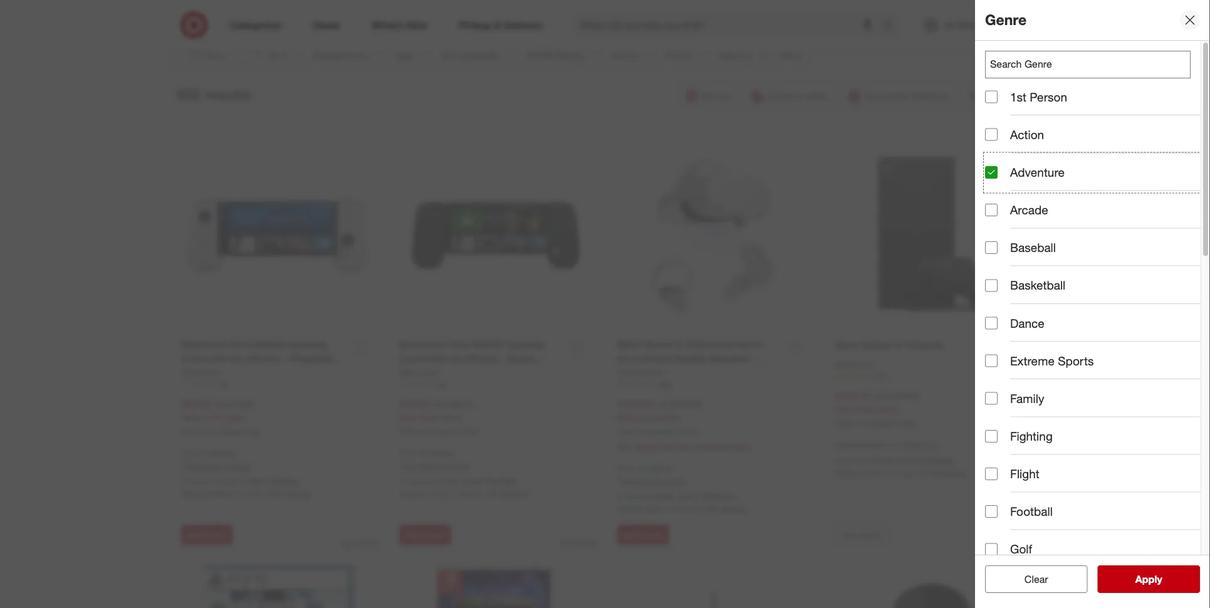Task type: locate. For each thing, give the bounding box(es) containing it.
reg down '1587'
[[656, 399, 669, 410]]

free shipping * * exclusions apply. in stock at  san jose oakridge ready within 2 hours with pickup for 90
[[181, 447, 311, 499]]

1 horizontal spatial $99.99
[[447, 399, 473, 410]]

0 horizontal spatial free
[[181, 447, 199, 458]]

apply button
[[1098, 566, 1201, 593]]

1 sponsored from the left
[[342, 538, 379, 547]]

purchased down 57
[[421, 427, 457, 436]]

1st Person checkbox
[[986, 91, 998, 103]]

2 $69.99 from the left
[[399, 398, 429, 410]]

online down 57 link
[[459, 427, 479, 436]]

today inside "$449.99 reg $499.99 sale ends today when purchased online"
[[877, 404, 899, 415]]

jose
[[897, 455, 916, 466], [242, 476, 261, 487], [461, 476, 479, 487], [679, 491, 697, 502]]

975 link
[[836, 371, 1030, 381]]

2 horizontal spatial exclusions
[[621, 476, 663, 487]]

1 $99.99 from the left
[[229, 399, 255, 410]]

in
[[836, 455, 843, 466], [181, 476, 188, 487], [399, 476, 407, 487], [618, 491, 625, 502]]

$69.99 reg $99.99 sale ends today when purchased online for 57
[[399, 398, 479, 436]]

oakridge
[[918, 455, 954, 466], [263, 476, 299, 487], [482, 476, 518, 487], [700, 491, 736, 502]]

Flight checkbox
[[986, 468, 998, 480]]

today inside $249.99 reg $299.99 sale ends today when purchased online
[[659, 412, 681, 423]]

None text field
[[986, 51, 1191, 78]]

purchased for 90
[[203, 427, 239, 436]]

exclusions
[[184, 460, 226, 471], [403, 460, 444, 471], [621, 476, 663, 487]]

free
[[181, 447, 199, 458], [399, 447, 417, 458], [618, 462, 635, 473]]

$299.99
[[671, 399, 702, 410]]

today
[[877, 404, 899, 415], [223, 412, 245, 423], [441, 412, 463, 423], [659, 412, 681, 423]]

today down $499.99
[[877, 404, 899, 415]]

pickup for "exclusions apply." link related to 57
[[503, 488, 529, 499]]

Football checkbox
[[986, 505, 998, 518]]

genre dialog
[[976, 0, 1211, 608]]

1 horizontal spatial sponsored
[[560, 538, 597, 547]]

shipping
[[903, 439, 936, 450], [201, 447, 235, 458], [419, 447, 453, 458], [637, 462, 671, 473]]

when
[[836, 419, 855, 428], [181, 427, 201, 436], [399, 427, 419, 436], [618, 427, 637, 436]]

at
[[869, 455, 877, 466], [215, 476, 222, 487], [433, 476, 440, 487], [651, 491, 659, 502]]

2 sponsored from the left
[[560, 538, 597, 547]]

apply.
[[229, 460, 252, 471], [447, 460, 470, 471], [665, 476, 689, 487]]

Family checkbox
[[986, 392, 998, 405]]

circle™
[[669, 3, 696, 13]]

when for 90
[[181, 427, 201, 436]]

stock
[[845, 455, 867, 466], [191, 476, 212, 487], [409, 476, 430, 487], [627, 491, 649, 502]]

reg
[[874, 391, 887, 402], [214, 399, 227, 410], [432, 399, 445, 410], [656, 399, 669, 410]]

discontinued
[[836, 439, 888, 450]]

hours inside discontinued for shipping in stock at  san jose oakridge ready within 2 hours with pickup
[[896, 468, 918, 479]]

1 horizontal spatial free shipping * * exclusions apply. in stock at  san jose oakridge ready within 2 hours with pickup
[[399, 447, 529, 499]]

purchased
[[857, 419, 893, 428], [203, 427, 239, 436], [421, 427, 457, 436], [639, 427, 675, 436]]

1 $69.99 reg $99.99 sale ends today when purchased online from the left
[[181, 398, 261, 436]]

purchased down $249.99
[[639, 427, 675, 436]]

online inside "$449.99 reg $499.99 sale ends today when purchased online"
[[895, 419, 916, 428]]

ends
[[855, 404, 875, 415], [201, 412, 220, 423], [419, 412, 438, 423], [637, 412, 657, 423]]

exclusions apply. link
[[184, 460, 252, 471], [403, 460, 470, 471], [621, 476, 689, 487]]

reg for 57
[[432, 399, 445, 410]]

online
[[895, 419, 916, 428], [241, 427, 261, 436], [459, 427, 479, 436], [677, 427, 697, 436]]

0 horizontal spatial exclusions apply. link
[[184, 460, 252, 471]]

online down $299.99
[[677, 427, 697, 436]]

Arcade checkbox
[[986, 204, 998, 216]]

ends down $249.99
[[637, 412, 657, 423]]

with
[[921, 468, 937, 479], [266, 488, 282, 499], [484, 488, 501, 499], [702, 503, 719, 514]]

target circle™ offers
[[643, 3, 696, 26]]

sponsored
[[342, 538, 379, 547], [560, 538, 597, 547]]

902 results
[[177, 86, 251, 103]]

today for 975
[[877, 404, 899, 415]]

when inside "$449.99 reg $499.99 sale ends today when purchased online"
[[836, 419, 855, 428]]

sale for 90
[[181, 412, 198, 423]]

$69.99 reg $99.99 sale ends today when purchased online for 90
[[181, 398, 261, 436]]

san
[[879, 455, 895, 466], [225, 476, 240, 487], [443, 476, 458, 487], [661, 491, 676, 502]]

0 horizontal spatial $69.99 reg $99.99 sale ends today when purchased online
[[181, 398, 261, 436]]

$99.99 for 57
[[447, 399, 473, 410]]

ready inside discontinued for shipping in stock at  san jose oakridge ready within 2 hours with pickup
[[836, 468, 861, 479]]

1 $69.99 from the left
[[181, 398, 211, 410]]

902
[[177, 86, 201, 103]]

1 horizontal spatial exclusions
[[403, 460, 444, 471]]

jose for "exclusions apply." link related to 57
[[461, 476, 479, 487]]

pickup
[[939, 468, 966, 479], [285, 488, 311, 499], [503, 488, 529, 499], [721, 503, 747, 514]]

ends inside "$449.99 reg $499.99 sale ends today when purchased online"
[[855, 404, 875, 415]]

Basketball checkbox
[[986, 279, 998, 292]]

purchased up discontinued
[[857, 419, 893, 428]]

Extreme Sports checkbox
[[986, 355, 998, 367]]

purchased down the 90 on the left bottom
[[203, 427, 239, 436]]

2 $69.99 reg $99.99 sale ends today when purchased online from the left
[[399, 398, 479, 436]]

online for 975
[[895, 419, 916, 428]]

family
[[1011, 391, 1045, 406]]

ends down the 90 on the left bottom
[[201, 412, 220, 423]]

today down $299.99
[[659, 412, 681, 423]]

2 inside discontinued for shipping in stock at  san jose oakridge ready within 2 hours with pickup
[[889, 468, 894, 479]]

0 horizontal spatial exclusions
[[184, 460, 226, 471]]

0 horizontal spatial free shipping * * exclusions apply. in stock at  san jose oakridge ready within 2 hours with pickup
[[181, 447, 311, 499]]

golf
[[1011, 542, 1033, 557]]

$449.99 reg $499.99 sale ends today when purchased online
[[836, 390, 920, 428]]

jose for "exclusions apply." link related to 90
[[242, 476, 261, 487]]

redcard™
[[778, 3, 817, 13]]

today down the 90 on the left bottom
[[223, 412, 245, 423]]

ends inside $249.99 reg $299.99 sale ends today when purchased online
[[637, 412, 657, 423]]

apply
[[1136, 573, 1163, 585]]

reg inside "$449.99 reg $499.99 sale ends today when purchased online"
[[874, 391, 887, 402]]

ends down $449.99
[[855, 404, 875, 415]]

1 horizontal spatial apply.
[[447, 460, 470, 471]]

ready for right "exclusions apply." link
[[618, 503, 643, 514]]

sale
[[836, 404, 853, 415], [181, 412, 198, 423], [399, 412, 417, 423], [618, 412, 635, 423]]

genre
[[986, 11, 1027, 29]]

dance
[[1011, 316, 1045, 330]]

exclusions apply. link for 57
[[403, 460, 470, 471]]

$99.99
[[229, 399, 255, 410], [447, 399, 473, 410]]

0 horizontal spatial $69.99
[[181, 398, 211, 410]]

2 horizontal spatial free
[[618, 462, 635, 473]]

online up "for"
[[895, 419, 916, 428]]

jose for right "exclusions apply." link
[[679, 491, 697, 502]]

stock inside discontinued for shipping in stock at  san jose oakridge ready within 2 hours with pickup
[[845, 455, 867, 466]]

Action checkbox
[[986, 128, 998, 141]]

1587
[[657, 379, 673, 389]]

$99.99 down 57 link
[[447, 399, 473, 410]]

within
[[863, 468, 886, 479], [209, 488, 232, 499], [427, 488, 450, 499], [645, 503, 668, 514]]

$69.99 reg $99.99 sale ends today when purchased online down the 90 on the left bottom
[[181, 398, 261, 436]]

$69.99 reg $99.99 sale ends today when purchased online down 57
[[399, 398, 479, 436]]

ends for 975
[[855, 404, 875, 415]]

$69.99 reg $99.99 sale ends today when purchased online
[[181, 398, 261, 436], [399, 398, 479, 436]]

$69.99
[[181, 398, 211, 410], [399, 398, 429, 410]]

1 horizontal spatial exclusions apply. link
[[403, 460, 470, 471]]

reg down the 90 on the left bottom
[[214, 399, 227, 410]]

1st person
[[1011, 90, 1068, 104]]

sale for 57
[[399, 412, 417, 423]]

online down 90 link
[[241, 427, 261, 436]]

free shipping * * exclusions apply. in stock at  san jose oakridge ready within 2 hours with pickup
[[181, 447, 311, 499], [399, 447, 529, 499], [618, 462, 747, 514]]

reg down 57
[[432, 399, 445, 410]]

$99.99 down 90 link
[[229, 399, 255, 410]]

0 horizontal spatial $99.99
[[229, 399, 255, 410]]

1 horizontal spatial free
[[399, 447, 417, 458]]

1st
[[1011, 90, 1027, 104]]

2 horizontal spatial exclusions apply. link
[[621, 476, 689, 487]]

0 horizontal spatial sponsored
[[342, 538, 379, 547]]

2 $99.99 from the left
[[447, 399, 473, 410]]

1 horizontal spatial $69.99
[[399, 398, 429, 410]]

$69.99 for 90
[[181, 398, 211, 410]]

sale inside "$449.99 reg $499.99 sale ends today when purchased online"
[[836, 404, 853, 415]]

1 horizontal spatial $69.99 reg $99.99 sale ends today when purchased online
[[399, 398, 479, 436]]

reg down 975
[[874, 391, 887, 402]]

jose inside discontinued for shipping in stock at  san jose oakridge ready within 2 hours with pickup
[[897, 455, 916, 466]]

2
[[889, 468, 894, 479], [234, 488, 239, 499], [452, 488, 457, 499], [671, 503, 675, 514]]

purchased inside "$449.99 reg $499.99 sale ends today when purchased online"
[[857, 419, 893, 428]]

purchased inside $249.99 reg $299.99 sale ends today when purchased online
[[639, 427, 675, 436]]

hours
[[896, 468, 918, 479], [242, 488, 264, 499], [460, 488, 482, 499], [678, 503, 700, 514]]

purchased for 975
[[857, 419, 893, 428]]

reg for 975
[[874, 391, 887, 402]]

today down 57
[[441, 412, 463, 423]]

ends down 57
[[419, 412, 438, 423]]

within inside discontinued for shipping in stock at  san jose oakridge ready within 2 hours with pickup
[[863, 468, 886, 479]]

arcade
[[1011, 203, 1049, 217]]

sale inside $249.99 reg $299.99 sale ends today when purchased online
[[618, 412, 635, 423]]

*
[[235, 447, 238, 458], [453, 447, 456, 458], [181, 460, 184, 471], [399, 460, 403, 471], [671, 462, 674, 473], [618, 476, 621, 487]]

free for 90
[[181, 447, 199, 458]]

90 link
[[181, 379, 374, 389]]

purchased for 57
[[421, 427, 457, 436]]

in for "exclusions apply." link related to 90
[[181, 476, 188, 487]]

search
[[877, 20, 907, 32]]

0 horizontal spatial apply.
[[229, 460, 252, 471]]

ready
[[836, 468, 861, 479], [181, 488, 206, 499], [399, 488, 424, 499], [618, 503, 643, 514]]



Task type: describe. For each thing, give the bounding box(es) containing it.
ends for 90
[[201, 412, 220, 423]]

sponsored for 57
[[560, 538, 597, 547]]

redcard™ link
[[734, 0, 862, 14]]

2 horizontal spatial apply.
[[665, 476, 689, 487]]

extreme
[[1011, 354, 1055, 368]]

basketball
[[1011, 278, 1066, 293]]

extreme sports
[[1011, 354, 1095, 368]]

$449.99
[[836, 390, 871, 402]]

sponsored for 90
[[342, 538, 379, 547]]

target
[[643, 3, 667, 13]]

reg inside $249.99 reg $299.99 sale ends today when purchased online
[[656, 399, 669, 410]]

apply. for 57
[[447, 460, 470, 471]]

57
[[438, 379, 447, 389]]

football
[[1011, 504, 1053, 519]]

free for 57
[[399, 447, 417, 458]]

when inside $249.99 reg $299.99 sale ends today when purchased online
[[618, 427, 637, 436]]

sports
[[1059, 354, 1095, 368]]

adventure
[[1011, 165, 1065, 180]]

Baseball checkbox
[[986, 241, 998, 254]]

$99.99 for 90
[[229, 399, 255, 410]]

ends for 57
[[419, 412, 438, 423]]

clear button
[[986, 566, 1088, 593]]

san inside discontinued for shipping in stock at  san jose oakridge ready within 2 hours with pickup
[[879, 455, 895, 466]]

baseball
[[1011, 241, 1057, 255]]

none text field inside genre dialog
[[986, 51, 1191, 78]]

sale for 975
[[836, 404, 853, 415]]

flight
[[1011, 467, 1040, 481]]

when for 57
[[399, 427, 419, 436]]

57 link
[[399, 379, 593, 389]]

when for 975
[[836, 419, 855, 428]]

Adventure checkbox
[[986, 166, 998, 179]]

person
[[1030, 90, 1068, 104]]

apply. for 90
[[229, 460, 252, 471]]

exclusions for 57
[[403, 460, 444, 471]]

2 horizontal spatial free shipping * * exclusions apply. in stock at  san jose oakridge ready within 2 hours with pickup
[[618, 462, 747, 514]]

Dance checkbox
[[986, 317, 998, 329]]

clear
[[1025, 573, 1049, 585]]

action
[[1011, 127, 1045, 142]]

Fighting checkbox
[[986, 430, 998, 443]]

pickup inside discontinued for shipping in stock at  san jose oakridge ready within 2 hours with pickup
[[939, 468, 966, 479]]

offers
[[658, 15, 681, 26]]

975
[[875, 371, 887, 381]]

discontinued for shipping in stock at  san jose oakridge ready within 2 hours with pickup
[[836, 439, 966, 479]]

free shipping * * exclusions apply. in stock at  san jose oakridge ready within 2 hours with pickup for 57
[[399, 447, 529, 499]]

online inside $249.99 reg $299.99 sale ends today when purchased online
[[677, 427, 697, 436]]

in inside discontinued for shipping in stock at  san jose oakridge ready within 2 hours with pickup
[[836, 455, 843, 466]]

ready for "exclusions apply." link related to 57
[[399, 488, 424, 499]]

ready for "exclusions apply." link related to 90
[[181, 488, 206, 499]]

search button
[[877, 11, 907, 41]]

at inside discontinued for shipping in stock at  san jose oakridge ready within 2 hours with pickup
[[869, 455, 877, 466]]

online for 57
[[459, 427, 479, 436]]

Golf checkbox
[[986, 543, 998, 556]]

today for 90
[[223, 412, 245, 423]]

fighting
[[1011, 429, 1053, 443]]

$249.99
[[618, 398, 653, 410]]

exclusions for 90
[[184, 460, 226, 471]]

$249.99 reg $299.99 sale ends today when purchased online
[[618, 398, 702, 436]]

$499.99
[[889, 391, 920, 402]]

in for "exclusions apply." link related to 57
[[399, 476, 407, 487]]

online for 90
[[241, 427, 261, 436]]

pickup for right "exclusions apply." link
[[721, 503, 747, 514]]

90
[[220, 379, 228, 389]]

results
[[205, 86, 251, 103]]

shipping inside discontinued for shipping in stock at  san jose oakridge ready within 2 hours with pickup
[[903, 439, 936, 450]]

$69.99 for 57
[[399, 398, 429, 410]]

oakridge inside discontinued for shipping in stock at  san jose oakridge ready within 2 hours with pickup
[[918, 455, 954, 466]]

reg for 90
[[214, 399, 227, 410]]

today for 57
[[441, 412, 463, 423]]

for
[[890, 439, 901, 450]]

pickup for "exclusions apply." link related to 90
[[285, 488, 311, 499]]

1587 link
[[618, 379, 811, 389]]

What can we help you find? suggestions appear below search field
[[573, 11, 886, 39]]

in for right "exclusions apply." link
[[618, 491, 625, 502]]

with inside discontinued for shipping in stock at  san jose oakridge ready within 2 hours with pickup
[[921, 468, 937, 479]]

exclusions apply. link for 90
[[184, 460, 252, 471]]



Task type: vqa. For each thing, say whether or not it's contained in the screenshot.
Oakridge
yes



